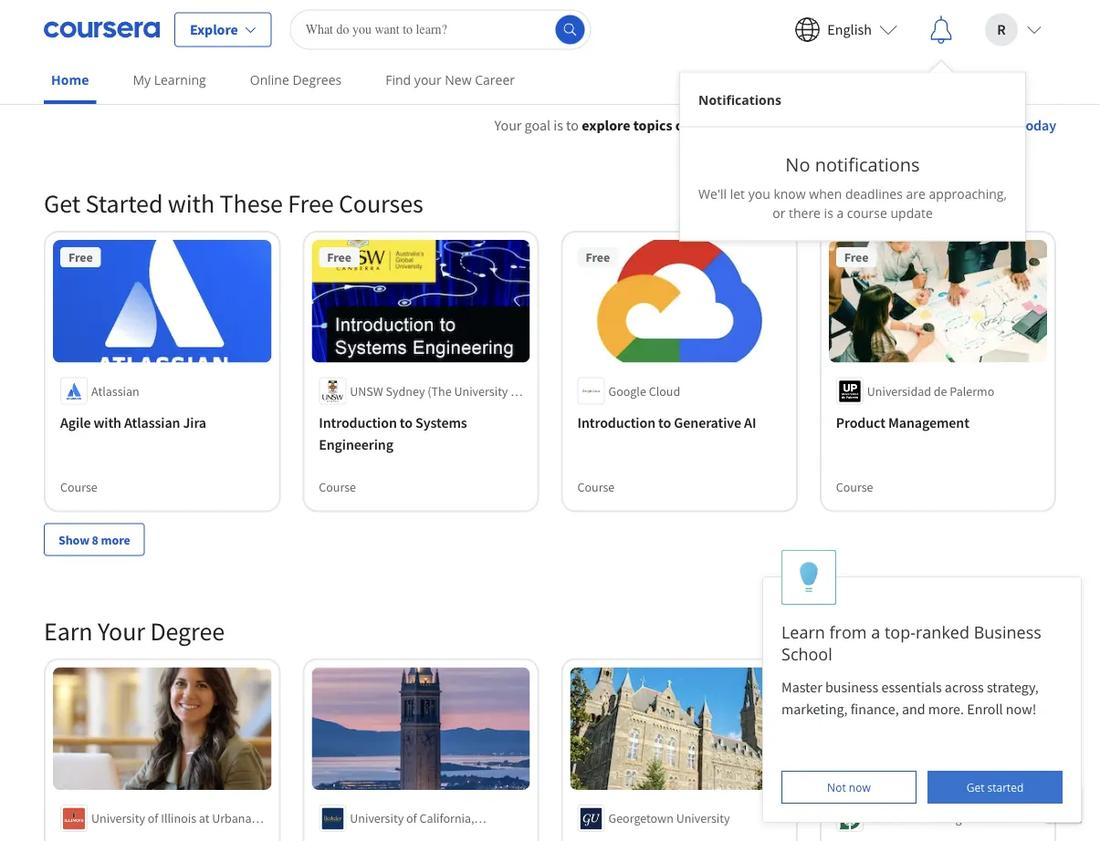 Task type: describe. For each thing, give the bounding box(es) containing it.
to for introduction to generative ai
[[658, 414, 671, 432]]

now!
[[1006, 700, 1037, 719]]

introduction to generative ai link
[[577, 412, 781, 434]]

a inside "main content"
[[796, 116, 803, 134]]

0 vertical spatial with
[[168, 188, 215, 220]]

illinois
[[161, 811, 196, 827]]

ai
[[744, 414, 756, 432]]

jira
[[183, 414, 206, 432]]

outside
[[675, 116, 724, 134]]

management
[[888, 414, 970, 432]]

english
[[827, 21, 872, 39]]

are
[[906, 185, 926, 202]]

main content containing get started with these free courses
[[0, 92, 1100, 842]]

alice element
[[762, 551, 1082, 824]]

more.
[[928, 700, 964, 719]]

your for set
[[954, 116, 983, 134]]

home
[[51, 71, 89, 89]]

coursera image
[[44, 15, 160, 44]]

find your new career
[[386, 71, 515, 89]]

a inside notifications no notifications we'll let you know when deadlines are approaching, or there is a course update
[[837, 204, 844, 221]]

goals
[[985, 116, 1018, 134]]

goal
[[525, 116, 551, 134]]

essentials
[[881, 678, 942, 697]]

course for product management
[[836, 479, 873, 495]]

google cloud
[[609, 383, 680, 400]]

university of california, berkeley
[[350, 811, 474, 842]]

introduction to generative ai
[[577, 414, 756, 432]]

What do you want to learn? text field
[[290, 10, 591, 50]]

notifications no notifications we'll let you know when deadlines are approaching, or there is a course update
[[698, 91, 1007, 221]]

agile with atlassian jira
[[60, 414, 206, 432]]

get for get started with these free courses
[[44, 188, 80, 220]]

learn from a top-ranked business school
[[782, 621, 1042, 666]]

r button
[[971, 0, 1056, 59]]

to for introduction to systems engineering
[[400, 414, 413, 432]]

google
[[609, 383, 646, 400]]

of inside the university of illinois at urbana- champaign
[[148, 811, 158, 827]]

course for introduction to systems engineering
[[319, 479, 356, 495]]

today
[[1021, 116, 1056, 134]]

finance,
[[851, 700, 899, 719]]

urbana-
[[212, 811, 255, 827]]

strategy,
[[987, 678, 1039, 697]]

find
[[386, 71, 411, 89]]

career
[[475, 71, 515, 89]]

work
[[743, 116, 776, 134]]

get started link
[[928, 771, 1063, 804]]

learning
[[154, 71, 206, 89]]

0 vertical spatial product
[[806, 116, 858, 134]]

1 horizontal spatial to
[[566, 116, 579, 134]]

there
[[789, 204, 821, 221]]

top-
[[885, 621, 916, 644]]

agile with atlassian jira link
[[60, 412, 264, 434]]

topics
[[633, 116, 673, 134]]

courses
[[339, 188, 423, 220]]

(the
[[428, 383, 452, 400]]

university inside university of california, berkeley
[[350, 811, 404, 827]]

home link
[[44, 59, 96, 104]]

course
[[847, 204, 887, 221]]

product management link
[[836, 412, 1040, 434]]

show 8 more
[[58, 532, 130, 548]]

universidad
[[867, 383, 931, 400]]

introduction to systems engineering link
[[319, 412, 523, 456]]

approaching,
[[929, 185, 1007, 202]]

set
[[931, 116, 951, 134]]

explore
[[582, 116, 630, 134]]

dartmouth college
[[867, 811, 968, 827]]

r
[[997, 21, 1006, 39]]

introduction for introduction to generative ai
[[577, 414, 656, 432]]

universidad de palermo
[[867, 383, 995, 400]]

sydney
[[386, 383, 425, 400]]

notifications
[[815, 152, 920, 177]]

palermo
[[950, 383, 995, 400]]

online
[[250, 71, 289, 89]]

line chart image
[[844, 218, 866, 240]]

1 vertical spatial your
[[98, 615, 145, 647]]

set your goals today
[[931, 116, 1056, 134]]

online degrees link
[[243, 59, 349, 100]]

not now
[[827, 780, 871, 795]]

of inside unsw sydney (the university of new south wales)
[[511, 383, 521, 400]]

your for find
[[414, 71, 442, 89]]

free for product management
[[844, 249, 869, 266]]

started
[[987, 780, 1024, 795]]

marketing,
[[782, 700, 848, 719]]



Task type: locate. For each thing, give the bounding box(es) containing it.
product
[[806, 116, 858, 134], [836, 414, 886, 432]]

started
[[85, 188, 163, 220]]

learn
[[782, 621, 825, 644]]

0 vertical spatial your
[[414, 71, 442, 89]]

or
[[773, 204, 786, 221]]

1 vertical spatial new
[[350, 401, 374, 418]]

1 horizontal spatial new
[[445, 71, 472, 89]]

not now button
[[782, 771, 917, 804]]

ranked
[[916, 621, 970, 644]]

1 horizontal spatial with
[[168, 188, 215, 220]]

across
[[945, 678, 984, 697]]

we'll
[[699, 185, 727, 202]]

product management
[[836, 414, 970, 432]]

update
[[891, 204, 933, 221]]

introduction inside introduction to systems engineering
[[319, 414, 397, 432]]

systems
[[415, 414, 467, 432]]

new down unsw
[[350, 401, 374, 418]]

atlassian left 'jira'
[[124, 414, 180, 432]]

1 horizontal spatial is
[[824, 204, 833, 221]]

georgetown
[[609, 811, 674, 827]]

course for agile with atlassian jira
[[60, 479, 98, 495]]

south
[[376, 401, 408, 418]]

course for introduction to generative ai
[[577, 479, 615, 495]]

lightbulb tip image
[[799, 562, 819, 594]]

main content
[[0, 92, 1100, 842]]

earn your degree
[[44, 615, 225, 647]]

0 horizontal spatial your
[[98, 615, 145, 647]]

product inside get started with these free courses collection element
[[836, 414, 886, 432]]

of left the work
[[727, 116, 740, 134]]

is inside notifications no notifications we'll let you know when deadlines are approaching, or there is a course update
[[824, 204, 833, 221]]

0 vertical spatial is
[[553, 116, 563, 134]]

1 vertical spatial atlassian
[[124, 414, 180, 432]]

product right as
[[806, 116, 858, 134]]

3 course from the left
[[577, 479, 615, 495]]

0 vertical spatial atlassian
[[91, 383, 139, 400]]

show 8 more button
[[44, 524, 145, 557]]

1 vertical spatial a
[[837, 204, 844, 221]]

unsw
[[350, 383, 383, 400]]

0 horizontal spatial to
[[400, 414, 413, 432]]

get
[[44, 188, 80, 220], [967, 780, 985, 795]]

business
[[974, 621, 1042, 644]]

not
[[827, 780, 846, 795]]

my
[[133, 71, 151, 89]]

your goal is to explore topics outside of work as a product manager
[[494, 116, 917, 134]]

1 vertical spatial get
[[967, 780, 985, 795]]

2 course from the left
[[319, 479, 356, 495]]

when
[[809, 185, 842, 202]]

introduction down google
[[577, 414, 656, 432]]

introduction for introduction to systems engineering
[[319, 414, 397, 432]]

1 vertical spatial your
[[954, 116, 983, 134]]

of left california,
[[406, 811, 417, 827]]

university right the georgetown
[[676, 811, 730, 827]]

agile
[[60, 414, 91, 432]]

from
[[829, 621, 867, 644]]

as
[[779, 116, 793, 134]]

0 horizontal spatial a
[[796, 116, 803, 134]]

of left illinois
[[148, 811, 158, 827]]

online degrees
[[250, 71, 342, 89]]

a right as
[[796, 116, 803, 134]]

university up champaign
[[91, 811, 145, 827]]

is right 'goal'
[[553, 116, 563, 134]]

1 vertical spatial is
[[824, 204, 833, 221]]

wales)
[[411, 401, 446, 418]]

1 horizontal spatial introduction
[[577, 414, 656, 432]]

your right find
[[414, 71, 442, 89]]

repeat image
[[844, 251, 866, 273]]

free for agile with atlassian jira
[[68, 249, 93, 266]]

to left explore in the top of the page
[[566, 116, 579, 134]]

set your goals today button
[[922, 114, 1056, 136]]

new left career
[[445, 71, 472, 89]]

get inside "main content"
[[44, 188, 80, 220]]

your right set
[[954, 116, 983, 134]]

1 horizontal spatial your
[[954, 116, 983, 134]]

1 horizontal spatial get
[[967, 780, 985, 795]]

1 introduction from the left
[[319, 414, 397, 432]]

product down universidad at the top right of the page
[[836, 414, 886, 432]]

degree
[[150, 615, 225, 647]]

university right (the
[[454, 383, 508, 400]]

champaign
[[91, 829, 153, 842]]

college
[[928, 811, 968, 827]]

of inside university of california, berkeley
[[406, 811, 417, 827]]

help center image
[[1053, 794, 1075, 816]]

free for introduction to systems engineering
[[327, 249, 351, 266]]

let
[[730, 185, 745, 202]]

to down cloud
[[658, 414, 671, 432]]

deadlines
[[845, 185, 903, 202]]

0 horizontal spatial is
[[553, 116, 563, 134]]

0 vertical spatial get
[[44, 188, 80, 220]]

introduction to systems engineering
[[319, 414, 467, 454]]

business
[[825, 678, 879, 697]]

with left these
[[168, 188, 215, 220]]

1 course from the left
[[60, 479, 98, 495]]

and
[[902, 700, 925, 719]]

master
[[782, 678, 822, 697]]

university
[[454, 383, 508, 400], [91, 811, 145, 827], [350, 811, 404, 827], [676, 811, 730, 827]]

0 horizontal spatial with
[[94, 414, 121, 432]]

your right earn
[[98, 615, 145, 647]]

smile image
[[844, 284, 866, 306]]

0 horizontal spatial get
[[44, 188, 80, 220]]

generative
[[674, 414, 741, 432]]

berkeley
[[350, 829, 396, 842]]

get for get started
[[967, 780, 985, 795]]

english button
[[780, 0, 912, 59]]

4 course from the left
[[836, 479, 873, 495]]

to
[[566, 116, 579, 134], [400, 414, 413, 432], [658, 414, 671, 432]]

graduation cap image
[[844, 185, 866, 207]]

to inside introduction to systems engineering
[[400, 414, 413, 432]]

atlassian up agile with atlassian jira
[[91, 383, 139, 400]]

is down 'when'
[[824, 204, 833, 221]]

earn your degree collection element
[[33, 586, 1067, 842]]

california,
[[419, 811, 474, 827]]

0 horizontal spatial new
[[350, 401, 374, 418]]

2 introduction from the left
[[577, 414, 656, 432]]

get started with these free courses collection element
[[33, 158, 1067, 586]]

1 vertical spatial with
[[94, 414, 121, 432]]

university inside unsw sydney (the university of new south wales)
[[454, 383, 508, 400]]

de
[[934, 383, 947, 400]]

your
[[494, 116, 522, 134], [98, 615, 145, 647]]

now
[[849, 780, 871, 795]]

a inside the learn from a top-ranked business school
[[871, 621, 880, 644]]

1 vertical spatial product
[[836, 414, 886, 432]]

8
[[92, 532, 99, 548]]

0 vertical spatial new
[[445, 71, 472, 89]]

a left top-
[[871, 621, 880, 644]]

atlassian inside agile with atlassian jira link
[[124, 414, 180, 432]]

my learning link
[[125, 59, 213, 100]]

you
[[748, 185, 770, 202]]

no
[[785, 152, 810, 177]]

2 vertical spatial a
[[871, 621, 880, 644]]

get started
[[967, 780, 1024, 795]]

0 vertical spatial your
[[494, 116, 522, 134]]

free for introduction to generative ai
[[586, 249, 610, 266]]

2 horizontal spatial to
[[658, 414, 671, 432]]

your inside dropdown button
[[954, 116, 983, 134]]

None search field
[[290, 10, 591, 50]]

0 horizontal spatial introduction
[[319, 414, 397, 432]]

university inside the university of illinois at urbana- champaign
[[91, 811, 145, 827]]

get started with these free courses
[[44, 188, 423, 220]]

find your new career link
[[378, 59, 522, 100]]

new
[[445, 71, 472, 89], [350, 401, 374, 418]]

your left 'goal'
[[494, 116, 522, 134]]

dartmouth
[[867, 811, 926, 827]]

engineering
[[319, 436, 393, 454]]

know
[[774, 185, 806, 202]]

free
[[288, 188, 334, 220], [68, 249, 93, 266], [327, 249, 351, 266], [586, 249, 610, 266], [844, 249, 869, 266]]

1 horizontal spatial a
[[837, 204, 844, 221]]

0 vertical spatial a
[[796, 116, 803, 134]]

course
[[60, 479, 98, 495], [319, 479, 356, 495], [577, 479, 615, 495], [836, 479, 873, 495]]

a left line chart "image"
[[837, 204, 844, 221]]

at
[[199, 811, 209, 827]]

more
[[101, 532, 130, 548]]

university up berkeley
[[350, 811, 404, 827]]

introduction up engineering at left
[[319, 414, 397, 432]]

explore button
[[174, 12, 272, 47]]

my learning
[[133, 71, 206, 89]]

0 horizontal spatial your
[[414, 71, 442, 89]]

these
[[220, 188, 283, 220]]

georgetown university
[[609, 811, 730, 827]]

with right agile
[[94, 414, 121, 432]]

university of illinois at urbana- champaign
[[91, 811, 255, 842]]

1 horizontal spatial your
[[494, 116, 522, 134]]

get inside alice element
[[967, 780, 985, 795]]

manager
[[861, 116, 917, 134]]

enroll
[[967, 700, 1003, 719]]

to down sydney
[[400, 414, 413, 432]]

of right (the
[[511, 383, 521, 400]]

your
[[414, 71, 442, 89], [954, 116, 983, 134]]

new inside unsw sydney (the university of new south wales)
[[350, 401, 374, 418]]

show
[[58, 532, 89, 548]]

master business essentials across strategy, marketing, finance, and more. enroll now!
[[782, 678, 1042, 719]]

2 horizontal spatial a
[[871, 621, 880, 644]]

earn
[[44, 615, 93, 647]]



Task type: vqa. For each thing, say whether or not it's contained in the screenshot.
Flexible
no



